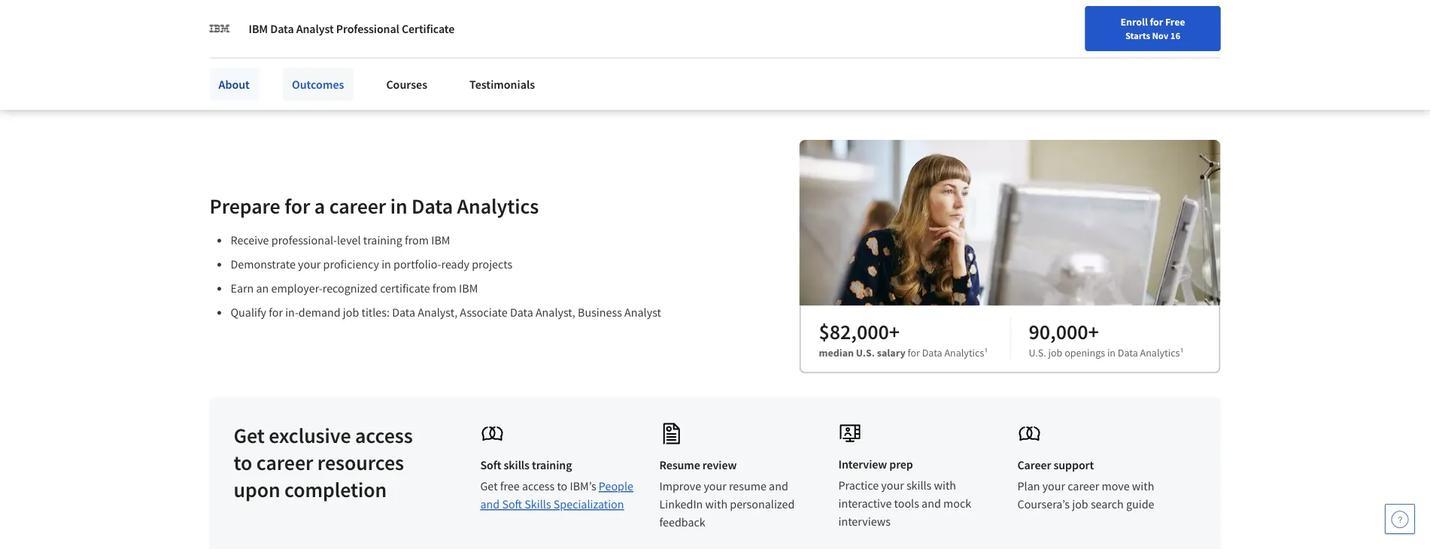 Task type: locate. For each thing, give the bounding box(es) containing it.
2 vertical spatial career
[[1068, 479, 1099, 494]]

skills up tools
[[906, 478, 932, 493]]

learn more about coursera for business
[[234, 51, 443, 66]]

english button
[[1114, 0, 1205, 49]]

¹ inside $82,000 + median u.s. salary for data analytics ¹
[[984, 346, 988, 359]]

1 vertical spatial from
[[432, 281, 457, 296]]

1 horizontal spatial access
[[522, 479, 555, 494]]

1 horizontal spatial u.s.
[[1029, 346, 1046, 359]]

from
[[405, 233, 429, 248], [432, 281, 457, 296]]

0 vertical spatial to
[[234, 449, 252, 475]]

1 horizontal spatial analytics
[[945, 346, 984, 359]]

career support plan your career move with coursera's job search guide
[[1018, 458, 1154, 512]]

get up upon on the left of the page
[[234, 422, 265, 448]]

access inside get exclusive access to career resources upon completion
[[355, 422, 413, 448]]

with inside interview prep practice your skills with interactive tools and mock interviews
[[934, 478, 956, 493]]

for inside enroll for free starts nov 16
[[1150, 15, 1163, 29]]

access up resources
[[355, 422, 413, 448]]

career inside career support plan your career move with coursera's job search guide
[[1068, 479, 1099, 494]]

openings
[[1065, 346, 1105, 359]]

0 vertical spatial career
[[1078, 17, 1107, 31]]

data down "certificate" on the bottom of the page
[[392, 305, 415, 320]]

your inside interview prep practice your skills with interactive tools and mock interviews
[[881, 478, 904, 493]]

1 u.s. from the left
[[856, 346, 875, 359]]

1 horizontal spatial skills
[[504, 458, 530, 473]]

1 horizontal spatial soft
[[502, 497, 522, 512]]

0 vertical spatial demand
[[258, 7, 333, 33]]

1 + from the left
[[889, 318, 900, 345]]

skills
[[337, 7, 382, 33], [504, 458, 530, 473], [906, 478, 932, 493]]

1 horizontal spatial ¹
[[1180, 346, 1184, 359]]

courses
[[386, 77, 427, 92]]

1 horizontal spatial to
[[557, 479, 567, 494]]

analyst, right associate
[[536, 305, 575, 320]]

business
[[397, 51, 443, 66], [578, 305, 622, 320]]

None search field
[[214, 9, 576, 39]]

1 horizontal spatial +
[[1088, 318, 1099, 345]]

resume review improve your resume and linkedin with personalized feedback
[[659, 458, 795, 530]]

analytics up projects at top left
[[457, 192, 539, 219]]

career right "new"
[[1078, 17, 1107, 31]]

1 horizontal spatial with
[[934, 478, 956, 493]]

access up skills
[[522, 479, 555, 494]]

career down exclusive
[[256, 449, 313, 475]]

with
[[934, 478, 956, 493], [1132, 479, 1154, 494], [705, 497, 728, 512]]

your
[[1034, 17, 1054, 31], [298, 257, 321, 272], [881, 478, 904, 493], [704, 479, 727, 494], [1042, 479, 1065, 494]]

career for access
[[256, 449, 313, 475]]

job down recognized
[[343, 305, 359, 320]]

job left search
[[1072, 497, 1088, 512]]

1 vertical spatial access
[[522, 479, 555, 494]]

analytics for $82,000
[[945, 346, 984, 359]]

0 horizontal spatial get
[[234, 422, 265, 448]]

analyst,
[[418, 305, 458, 320], [536, 305, 575, 320]]

1 horizontal spatial business
[[578, 305, 622, 320]]

skills inside interview prep practice your skills with interactive tools and mock interviews
[[906, 478, 932, 493]]

about link
[[210, 68, 259, 101]]

2 horizontal spatial career
[[1068, 479, 1099, 494]]

+ for 90,000
[[1088, 318, 1099, 345]]

1 horizontal spatial job
[[1048, 346, 1063, 359]]

data right associate
[[510, 305, 533, 320]]

find
[[1013, 17, 1032, 31]]

in- down the employer-
[[285, 305, 299, 320]]

0 vertical spatial in
[[390, 192, 407, 219]]

career up "level"
[[329, 192, 386, 219]]

soft inside people and soft skills specialization
[[502, 497, 522, 512]]

1 vertical spatial soft
[[502, 497, 522, 512]]

2 horizontal spatial job
[[1072, 497, 1088, 512]]

soft
[[480, 458, 501, 473], [502, 497, 522, 512]]

analytics inside 90,000 + u.s. job openings in data analytics ¹
[[1140, 346, 1180, 359]]

your down prep
[[881, 478, 904, 493]]

top
[[438, 0, 468, 6]]

u.s. down $82,000
[[856, 346, 875, 359]]

1 vertical spatial career
[[1018, 458, 1051, 473]]

data right openings
[[1118, 346, 1138, 359]]

+ up salary
[[889, 318, 900, 345]]

1 vertical spatial training
[[532, 458, 572, 473]]

0 vertical spatial business
[[397, 51, 443, 66]]

2 vertical spatial job
[[1072, 497, 1088, 512]]

1 vertical spatial demand
[[299, 305, 341, 320]]

your right find
[[1034, 17, 1054, 31]]

for inside $82,000 + median u.s. salary for data analytics ¹
[[908, 346, 920, 359]]

testimonials link
[[460, 68, 544, 101]]

0 vertical spatial from
[[405, 233, 429, 248]]

u.s. down the 90,000
[[1029, 346, 1046, 359]]

1 vertical spatial analyst
[[625, 305, 661, 320]]

¹
[[984, 346, 988, 359], [1180, 346, 1184, 359]]

training
[[363, 233, 402, 248], [532, 458, 572, 473]]

guide
[[1126, 497, 1154, 512]]

receive
[[231, 233, 269, 248]]

new
[[1056, 17, 1076, 31]]

find your new career link
[[1005, 15, 1114, 34]]

ibm
[[249, 21, 268, 36], [431, 233, 450, 248], [459, 281, 478, 296]]

companies
[[472, 0, 570, 6]]

people and soft skills specialization
[[480, 479, 633, 512]]

skills up free
[[504, 458, 530, 473]]

1 horizontal spatial ibm
[[431, 233, 450, 248]]

2 horizontal spatial analytics
[[1140, 346, 1180, 359]]

certificate
[[380, 281, 430, 296]]

analytics right openings
[[1140, 346, 1180, 359]]

soft down free
[[502, 497, 522, 512]]

data down how
[[270, 21, 294, 36]]

your inside career support plan your career move with coursera's job search guide
[[1042, 479, 1065, 494]]

and up personalized
[[769, 479, 788, 494]]

nov
[[1152, 29, 1169, 41]]

1 horizontal spatial analyst,
[[536, 305, 575, 320]]

data up portfolio- at top left
[[412, 192, 453, 219]]

16
[[1170, 29, 1180, 41]]

90,000
[[1029, 318, 1088, 345]]

get exclusive access to career resources upon completion
[[234, 422, 413, 503]]

about
[[219, 77, 250, 92]]

for left a on the top of the page
[[285, 192, 310, 219]]

0 horizontal spatial skills
[[337, 7, 382, 33]]

0 horizontal spatial and
[[480, 497, 500, 512]]

1 horizontal spatial career
[[329, 192, 386, 219]]

find your new career
[[1013, 17, 1107, 31]]

2 horizontal spatial with
[[1132, 479, 1154, 494]]

1 horizontal spatial and
[[769, 479, 788, 494]]

your up coursera's at the bottom right of the page
[[1042, 479, 1065, 494]]

career
[[329, 192, 386, 219], [256, 449, 313, 475], [1068, 479, 1099, 494]]

analytics for 90,000
[[1140, 346, 1180, 359]]

career inside get exclusive access to career resources upon completion
[[256, 449, 313, 475]]

get inside get exclusive access to career resources upon completion
[[234, 422, 265, 448]]

0 horizontal spatial ¹
[[984, 346, 988, 359]]

for right qualify
[[269, 305, 283, 320]]

0 vertical spatial ibm
[[249, 21, 268, 36]]

from up qualify for in-demand job titles: data analyst, associate data analyst, business analyst
[[432, 281, 457, 296]]

from up portfolio- at top left
[[405, 233, 429, 248]]

people and soft skills specialization link
[[480, 479, 633, 512]]

enroll for free starts nov 16
[[1121, 15, 1185, 41]]

+ up openings
[[1088, 318, 1099, 345]]

with up mock
[[934, 478, 956, 493]]

personalized
[[730, 497, 795, 512]]

+
[[889, 318, 900, 345], [1088, 318, 1099, 345]]

2 analyst, from the left
[[536, 305, 575, 320]]

0 horizontal spatial u.s.
[[856, 346, 875, 359]]

2 ¹ from the left
[[1180, 346, 1184, 359]]

for up courses
[[379, 51, 394, 66]]

for up nov
[[1150, 15, 1163, 29]]

to left ibm's
[[557, 479, 567, 494]]

in up "certificate" on the bottom of the page
[[382, 257, 391, 272]]

access for free
[[522, 479, 555, 494]]

0 horizontal spatial career
[[256, 449, 313, 475]]

get left free
[[480, 479, 498, 494]]

soft up free
[[480, 458, 501, 473]]

resources
[[317, 449, 404, 475]]

completion
[[284, 476, 387, 503]]

2 horizontal spatial skills
[[906, 478, 932, 493]]

to up upon on the left of the page
[[234, 449, 252, 475]]

0 horizontal spatial analyst,
[[418, 305, 458, 320]]

to inside get exclusive access to career resources upon completion
[[234, 449, 252, 475]]

data inside $82,000 + median u.s. salary for data analytics ¹
[[922, 346, 942, 359]]

0 horizontal spatial career
[[1018, 458, 1051, 473]]

analyst, down "certificate" on the bottom of the page
[[418, 305, 458, 320]]

ibm down ready
[[459, 281, 478, 296]]

demand down how
[[258, 7, 333, 33]]

with up the guide
[[1132, 479, 1154, 494]]

for for career
[[285, 192, 310, 219]]

your down review
[[704, 479, 727, 494]]

career up plan
[[1018, 458, 1051, 473]]

0 vertical spatial get
[[234, 422, 265, 448]]

and inside resume review improve your resume and linkedin with personalized feedback
[[769, 479, 788, 494]]

analytics inside $82,000 + median u.s. salary for data analytics ¹
[[945, 346, 984, 359]]

1 analyst, from the left
[[418, 305, 458, 320]]

with inside career support plan your career move with coursera's job search guide
[[1132, 479, 1154, 494]]

1 vertical spatial ibm
[[431, 233, 450, 248]]

career down support
[[1068, 479, 1099, 494]]

portfolio-
[[393, 257, 441, 272]]

0 vertical spatial job
[[343, 305, 359, 320]]

mock
[[943, 496, 971, 511]]

0 horizontal spatial with
[[705, 497, 728, 512]]

in- down see
[[234, 7, 258, 33]]

0 horizontal spatial in-
[[234, 7, 258, 33]]

0 horizontal spatial training
[[363, 233, 402, 248]]

with right linkedin
[[705, 497, 728, 512]]

demand down the employer-
[[299, 305, 341, 320]]

salary
[[877, 346, 906, 359]]

2 u.s. from the left
[[1029, 346, 1046, 359]]

1 vertical spatial in-
[[285, 305, 299, 320]]

+ inside $82,000 + median u.s. salary for data analytics ¹
[[889, 318, 900, 345]]

1 ¹ from the left
[[984, 346, 988, 359]]

2 vertical spatial in
[[1107, 346, 1116, 359]]

support
[[1054, 458, 1094, 473]]

qualify
[[231, 305, 266, 320]]

0 vertical spatial analyst
[[296, 21, 334, 36]]

$82,000 + median u.s. salary for data analytics ¹
[[819, 318, 988, 359]]

in-
[[234, 7, 258, 33], [285, 305, 299, 320]]

your for resume review improve your resume and linkedin with personalized feedback
[[704, 479, 727, 494]]

data right salary
[[922, 346, 942, 359]]

1 horizontal spatial training
[[532, 458, 572, 473]]

in up portfolio- at top left
[[390, 192, 407, 219]]

1 vertical spatial to
[[557, 479, 567, 494]]

and right tools
[[922, 496, 941, 511]]

with inside resume review improve your resume and linkedin with personalized feedback
[[705, 497, 728, 512]]

in- inside see how employees at top companies are mastering in-demand skills
[[234, 7, 258, 33]]

2 vertical spatial skills
[[906, 478, 932, 493]]

access
[[355, 422, 413, 448], [522, 479, 555, 494]]

for for starts
[[1150, 15, 1163, 29]]

0 horizontal spatial soft
[[480, 458, 501, 473]]

get for get exclusive access to career resources upon completion
[[234, 422, 265, 448]]

ibm up ready
[[431, 233, 450, 248]]

linkedin
[[659, 497, 703, 512]]

interviews
[[838, 514, 891, 529]]

for
[[1150, 15, 1163, 29], [379, 51, 394, 66], [285, 192, 310, 219], [269, 305, 283, 320], [908, 346, 920, 359]]

0 horizontal spatial +
[[889, 318, 900, 345]]

to for ibm's
[[557, 479, 567, 494]]

analytics right salary
[[945, 346, 984, 359]]

job down the 90,000
[[1048, 346, 1063, 359]]

outcomes link
[[283, 68, 353, 101]]

1 horizontal spatial career
[[1078, 17, 1107, 31]]

1 vertical spatial career
[[256, 449, 313, 475]]

0 vertical spatial skills
[[337, 7, 382, 33]]

and inside people and soft skills specialization
[[480, 497, 500, 512]]

for right salary
[[908, 346, 920, 359]]

1 horizontal spatial get
[[480, 479, 498, 494]]

people
[[599, 479, 633, 494]]

review
[[703, 458, 737, 473]]

¹ inside 90,000 + u.s. job openings in data analytics ¹
[[1180, 346, 1184, 359]]

in right openings
[[1107, 346, 1116, 359]]

and
[[769, 479, 788, 494], [922, 496, 941, 511], [480, 497, 500, 512]]

0 vertical spatial in-
[[234, 7, 258, 33]]

+ inside 90,000 + u.s. job openings in data analytics ¹
[[1088, 318, 1099, 345]]

0 horizontal spatial analytics
[[457, 192, 539, 219]]

your inside resume review improve your resume and linkedin with personalized feedback
[[704, 479, 727, 494]]

2 + from the left
[[1088, 318, 1099, 345]]

0 horizontal spatial access
[[355, 422, 413, 448]]

testimonials
[[470, 77, 535, 92]]

and inside interview prep practice your skills with interactive tools and mock interviews
[[922, 496, 941, 511]]

level
[[337, 233, 361, 248]]

1 vertical spatial job
[[1048, 346, 1063, 359]]

analyst
[[296, 21, 334, 36], [625, 305, 661, 320]]

1 vertical spatial get
[[480, 479, 498, 494]]

training up get free access to ibm's
[[532, 458, 572, 473]]

skills down employees
[[337, 7, 382, 33]]

job
[[343, 305, 359, 320], [1048, 346, 1063, 359], [1072, 497, 1088, 512]]

2 horizontal spatial and
[[922, 496, 941, 511]]

0 horizontal spatial to
[[234, 449, 252, 475]]

0 vertical spatial access
[[355, 422, 413, 448]]

your for career support plan your career move with coursera's job search guide
[[1042, 479, 1065, 494]]

ibm down see
[[249, 21, 268, 36]]

training up demonstrate your proficiency in portfolio-ready projects
[[363, 233, 402, 248]]

u.s.
[[856, 346, 875, 359], [1029, 346, 1046, 359]]

+ for $82,000
[[889, 318, 900, 345]]

and left skills
[[480, 497, 500, 512]]

2 horizontal spatial ibm
[[459, 281, 478, 296]]



Task type: vqa. For each thing, say whether or not it's contained in the screenshot.
+
yes



Task type: describe. For each thing, give the bounding box(es) containing it.
$82,000
[[819, 318, 889, 345]]

prepare
[[210, 192, 280, 219]]

plan
[[1018, 479, 1040, 494]]

an
[[256, 281, 269, 296]]

tools
[[894, 496, 919, 511]]

specialization
[[554, 497, 624, 512]]

¹ for $82,000
[[984, 346, 988, 359]]

u.s. inside 90,000 + u.s. job openings in data analytics ¹
[[1029, 346, 1046, 359]]

for for demand
[[269, 305, 283, 320]]

1 horizontal spatial from
[[432, 281, 457, 296]]

earn an employer-recognized certificate from ibm
[[231, 281, 478, 296]]

1 horizontal spatial analyst
[[625, 305, 661, 320]]

interview prep practice your skills with interactive tools and mock interviews
[[838, 457, 971, 529]]

learn
[[234, 51, 264, 66]]

associate
[[460, 305, 508, 320]]

career for plan
[[1068, 479, 1099, 494]]

1 vertical spatial business
[[578, 305, 622, 320]]

help center image
[[1391, 510, 1409, 528]]

enroll
[[1121, 15, 1148, 29]]

free
[[500, 479, 520, 494]]

demonstrate
[[231, 257, 296, 272]]

access for exclusive
[[355, 422, 413, 448]]

0 horizontal spatial analyst
[[296, 21, 334, 36]]

outcomes
[[292, 77, 344, 92]]

proficiency
[[323, 257, 379, 272]]

resume
[[729, 479, 767, 494]]

about
[[296, 51, 327, 66]]

at
[[416, 0, 434, 6]]

qualify for in-demand job titles: data analyst, associate data analyst, business analyst
[[231, 305, 661, 320]]

mastering
[[607, 0, 698, 6]]

courses link
[[377, 68, 436, 101]]

ready
[[441, 257, 469, 272]]

earn
[[231, 281, 254, 296]]

ibm data analyst professional certificate
[[249, 21, 455, 36]]

0 horizontal spatial ibm
[[249, 21, 268, 36]]

starts
[[1125, 29, 1150, 41]]

your down "professional-" at the top
[[298, 257, 321, 272]]

prep
[[889, 457, 913, 472]]

0 vertical spatial training
[[363, 233, 402, 248]]

titles:
[[361, 305, 390, 320]]

see
[[234, 0, 267, 6]]

prepare for a career in data analytics
[[210, 192, 539, 219]]

certificate
[[402, 21, 455, 36]]

career inside career support plan your career move with coursera's job search guide
[[1018, 458, 1051, 473]]

median
[[819, 346, 854, 359]]

learn more about coursera for business link
[[234, 51, 443, 66]]

are
[[574, 0, 603, 6]]

free
[[1165, 15, 1185, 29]]

0 horizontal spatial job
[[343, 305, 359, 320]]

exclusive
[[269, 422, 351, 448]]

0 vertical spatial soft
[[480, 458, 501, 473]]

receive professional-level training from ibm
[[231, 233, 450, 248]]

coursera enterprise logos image
[[885, 0, 1186, 56]]

to for career
[[234, 449, 252, 475]]

employees
[[314, 0, 411, 6]]

recognized
[[323, 281, 378, 296]]

job inside career support plan your career move with coursera's job search guide
[[1072, 497, 1088, 512]]

skills inside see how employees at top companies are mastering in-demand skills
[[337, 7, 382, 33]]

u.s. inside $82,000 + median u.s. salary for data analytics ¹
[[856, 346, 875, 359]]

get free access to ibm's
[[480, 479, 599, 494]]

interview
[[838, 457, 887, 472]]

1 horizontal spatial in-
[[285, 305, 299, 320]]

professional
[[336, 21, 399, 36]]

demonstrate your proficiency in portfolio-ready projects
[[231, 257, 512, 272]]

coursera
[[330, 51, 377, 66]]

0 horizontal spatial business
[[397, 51, 443, 66]]

upon
[[234, 476, 280, 503]]

ibm image
[[210, 18, 231, 39]]

1 vertical spatial skills
[[504, 458, 530, 473]]

skills
[[525, 497, 551, 512]]

soft skills training
[[480, 458, 572, 473]]

in inside 90,000 + u.s. job openings in data analytics ¹
[[1107, 346, 1116, 359]]

professional-
[[271, 233, 337, 248]]

projects
[[472, 257, 512, 272]]

improve
[[659, 479, 701, 494]]

employer-
[[271, 281, 323, 296]]

1 vertical spatial in
[[382, 257, 391, 272]]

english
[[1142, 17, 1178, 32]]

practice
[[838, 478, 879, 493]]

feedback
[[659, 515, 705, 530]]

job inside 90,000 + u.s. job openings in data analytics ¹
[[1048, 346, 1063, 359]]

coursera's
[[1018, 497, 1070, 512]]

get for get free access to ibm's
[[480, 479, 498, 494]]

interactive
[[838, 496, 892, 511]]

search
[[1091, 497, 1124, 512]]

see how employees at top companies are mastering in-demand skills
[[234, 0, 698, 33]]

demand inside see how employees at top companies are mastering in-demand skills
[[258, 7, 333, 33]]

¹ for 90,000
[[1180, 346, 1184, 359]]

more
[[266, 51, 294, 66]]

your for interview prep practice your skills with interactive tools and mock interviews
[[881, 478, 904, 493]]

0 horizontal spatial from
[[405, 233, 429, 248]]

data inside 90,000 + u.s. job openings in data analytics ¹
[[1118, 346, 1138, 359]]

ibm's
[[570, 479, 596, 494]]

2 vertical spatial ibm
[[459, 281, 478, 296]]

0 vertical spatial career
[[329, 192, 386, 219]]

how
[[271, 0, 310, 6]]

move
[[1102, 479, 1130, 494]]

resume
[[659, 458, 700, 473]]

90,000 + u.s. job openings in data analytics ¹
[[1029, 318, 1184, 359]]

show notifications image
[[1227, 19, 1245, 37]]

a
[[314, 192, 325, 219]]



